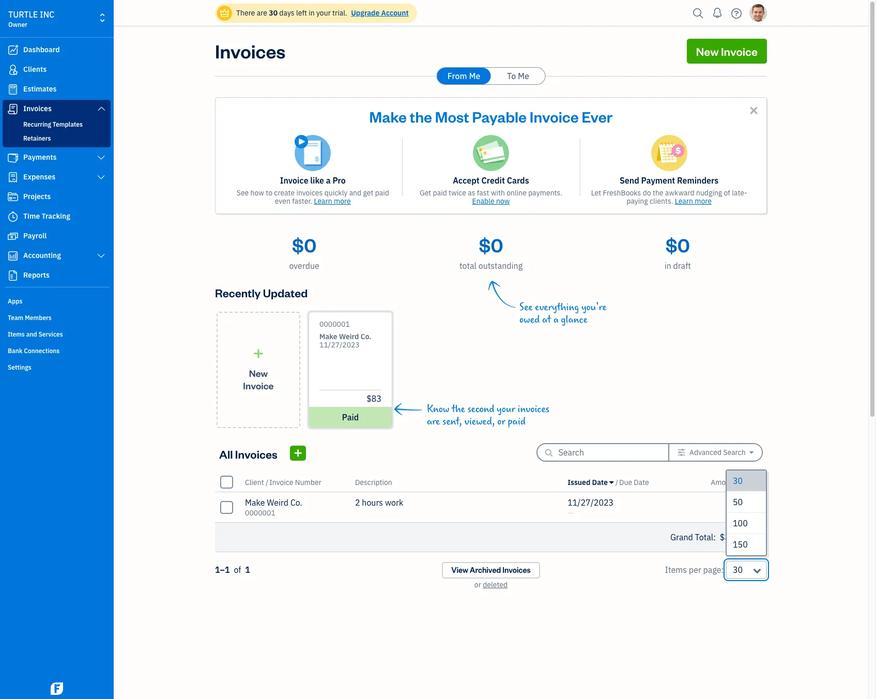 Task type: describe. For each thing, give the bounding box(es) containing it.
to
[[507, 71, 516, 81]]

caretdown image
[[750, 448, 754, 457]]

at
[[543, 314, 551, 326]]

bank
[[8, 347, 22, 355]]

send payment reminders
[[620, 175, 719, 186]]

co. inside make weird co. 0000001
[[291, 498, 303, 508]]

invoices up "client" link
[[235, 447, 278, 461]]

estimate image
[[7, 84, 19, 95]]

2 hours work
[[355, 498, 404, 508]]

0 horizontal spatial of
[[234, 565, 241, 575]]

settings link
[[3, 360, 111, 375]]

/ for amount
[[739, 478, 742, 487]]

30 inside field
[[734, 565, 743, 575]]

2
[[355, 498, 360, 508]]

accounting
[[23, 251, 61, 260]]

1 vertical spatial $83.19
[[720, 532, 748, 543]]

0 vertical spatial a
[[326, 175, 331, 186]]

or inside view archived invoices or deleted
[[475, 580, 482, 590]]

0000001 make weird co. 11/27/2023
[[320, 320, 372, 350]]

the for make the most payable invoice ever
[[410, 107, 432, 126]]

date for due date
[[634, 478, 650, 487]]

settings image
[[678, 448, 686, 457]]

client image
[[7, 65, 19, 75]]

freshbooks image
[[49, 683, 65, 695]]

invoice right "client" link
[[270, 478, 294, 487]]

invoice number link
[[270, 478, 322, 487]]

description link
[[355, 478, 392, 487]]

issued
[[568, 478, 591, 487]]

weird inside 0000001 make weird co. 11/27/2023
[[339, 332, 359, 341]]

outstanding
[[479, 261, 523, 271]]

updated
[[263, 286, 308, 300]]

clients
[[23, 65, 47, 74]]

crown image
[[219, 8, 230, 18]]

accept credit cards get paid twice as fast with online payments. enable now
[[420, 175, 563, 206]]

payroll
[[23, 231, 47, 241]]

Search text field
[[559, 444, 652, 461]]

payment image
[[7, 153, 19, 163]]

paid inside accept credit cards get paid twice as fast with online payments. enable now
[[433, 188, 447, 198]]

deleted
[[483, 580, 508, 590]]

chevron large down image for payments
[[97, 154, 106, 162]]

issued date
[[568, 478, 608, 487]]

payable
[[473, 107, 527, 126]]

dashboard link
[[3, 41, 111, 59]]

11/27/2023 —
[[568, 498, 614, 518]]

and inside 'see how to create invoices quickly and get paid even faster.'
[[349, 188, 362, 198]]

are inside know the second your invoices are sent, viewed, or paid
[[427, 416, 440, 428]]

invoice like a pro image
[[295, 135, 331, 171]]

owed
[[520, 314, 540, 326]]

project image
[[7, 192, 19, 202]]

in inside the $0 in draft
[[665, 261, 672, 271]]

more for send payment reminders
[[695, 197, 712, 206]]

payments.
[[529, 188, 563, 198]]

fast
[[477, 188, 490, 198]]

to me link
[[492, 68, 545, 84]]

work
[[385, 498, 404, 508]]

see everything you're owed at a glance
[[520, 302, 607, 326]]

0 vertical spatial 30
[[269, 8, 278, 18]]

retainers link
[[5, 132, 109, 145]]

1
[[245, 565, 250, 575]]

invoice image
[[7, 104, 19, 114]]

recently
[[215, 286, 261, 300]]

to
[[266, 188, 273, 198]]

0 vertical spatial new invoice
[[697, 44, 758, 58]]

amount / status
[[711, 478, 764, 487]]

get
[[363, 188, 374, 198]]

apps link
[[3, 293, 111, 309]]

50
[[734, 497, 743, 507]]

client / invoice number
[[245, 478, 322, 487]]

viewed,
[[465, 416, 495, 428]]

invoices down there in the left of the page
[[215, 39, 286, 63]]

2 hours work link
[[343, 492, 564, 523]]

0 vertical spatial are
[[257, 8, 267, 18]]

accounting link
[[3, 247, 111, 265]]

as
[[468, 188, 476, 198]]

a inside see everything you're owed at a glance
[[554, 314, 559, 326]]

$0 total outstanding
[[460, 233, 523, 271]]

everything
[[535, 302, 579, 313]]

invoice left ever
[[530, 107, 579, 126]]

there
[[236, 8, 255, 18]]

due
[[620, 478, 633, 487]]

view archived invoices link
[[442, 562, 540, 579]]

150
[[734, 540, 748, 550]]

me for from me
[[469, 71, 481, 81]]

chevron large down image
[[97, 173, 106, 182]]

upgrade
[[351, 8, 380, 18]]

glance
[[561, 314, 588, 326]]

grand total : $83.19 usd
[[671, 532, 764, 543]]

now
[[497, 197, 510, 206]]

expenses link
[[3, 168, 111, 187]]

know
[[427, 403, 450, 415]]

overdue
[[289, 261, 320, 271]]

11/27/2023 inside 0000001 make weird co. 11/27/2023
[[320, 340, 360, 350]]

estimates
[[23, 84, 57, 94]]

close image
[[749, 104, 760, 116]]

freshbooks
[[603, 188, 642, 198]]

main element
[[0, 0, 140, 699]]

send payment reminders image
[[652, 135, 688, 171]]

all
[[219, 447, 233, 461]]

members
[[25, 314, 52, 322]]

0 vertical spatial new
[[697, 44, 719, 58]]

Items per page: field
[[726, 561, 768, 579]]

time
[[23, 212, 40, 221]]

to me
[[507, 71, 530, 81]]

$0 for $0 overdue
[[292, 233, 317, 257]]

and inside the main element
[[26, 331, 37, 338]]

dashboard
[[23, 45, 60, 54]]

chart image
[[7, 251, 19, 261]]

inc
[[40, 9, 54, 20]]

know the second your invoices are sent, viewed, or paid
[[427, 403, 550, 428]]

$0 for $0 total outstanding
[[479, 233, 504, 257]]

due date
[[620, 478, 650, 487]]

new invoice link for know the second your invoices are sent, viewed, or paid
[[217, 312, 301, 428]]

go to help image
[[729, 5, 745, 21]]

from me link
[[437, 68, 491, 84]]

time tracking link
[[3, 207, 111, 226]]

items for items and services
[[8, 331, 25, 338]]

caretdown image
[[610, 478, 614, 487]]

tracking
[[42, 212, 70, 221]]

team
[[8, 314, 23, 322]]

reports link
[[3, 266, 111, 285]]



Task type: locate. For each thing, give the bounding box(es) containing it.
list box containing 30
[[727, 471, 767, 556]]

0 horizontal spatial in
[[309, 8, 315, 18]]

/ right client
[[266, 478, 269, 487]]

or right the viewed,
[[498, 416, 506, 428]]

items left per
[[666, 565, 688, 575]]

items inside items and services link
[[8, 331, 25, 338]]

learn right faster.
[[314, 197, 332, 206]]

a right at
[[554, 314, 559, 326]]

team members
[[8, 314, 52, 322]]

your right second
[[497, 403, 516, 415]]

0 vertical spatial of
[[724, 188, 731, 198]]

see for see how to create invoices quickly and get paid even faster.
[[237, 188, 249, 198]]

invoice like a pro
[[280, 175, 346, 186]]

the left the most
[[410, 107, 432, 126]]

1 horizontal spatial a
[[554, 314, 559, 326]]

of left 1
[[234, 565, 241, 575]]

1 vertical spatial invoices
[[518, 403, 550, 415]]

0 horizontal spatial new
[[249, 367, 268, 379]]

0 horizontal spatial co.
[[291, 498, 303, 508]]

more down reminders
[[695, 197, 712, 206]]

team members link
[[3, 310, 111, 325]]

date left caretdown image
[[593, 478, 608, 487]]

1 vertical spatial the
[[653, 188, 664, 198]]

1 vertical spatial co.
[[291, 498, 303, 508]]

invoices up recurring
[[23, 104, 52, 113]]

$0 up draft
[[666, 233, 691, 257]]

0 vertical spatial make
[[370, 107, 407, 126]]

0 vertical spatial 0000001
[[320, 320, 350, 329]]

learn more for reminders
[[675, 197, 712, 206]]

2 vertical spatial chevron large down image
[[97, 252, 106, 260]]

items and services link
[[3, 326, 111, 342]]

a
[[326, 175, 331, 186], [554, 314, 559, 326]]

your left 'trial.'
[[317, 8, 331, 18]]

see for see everything you're owed at a glance
[[520, 302, 533, 313]]

1 me from the left
[[469, 71, 481, 81]]

/
[[266, 478, 269, 487], [616, 478, 619, 487], [739, 478, 742, 487]]

1 horizontal spatial of
[[724, 188, 731, 198]]

$0 inside $0 overdue
[[292, 233, 317, 257]]

0000001 inside 0000001 make weird co. 11/27/2023
[[320, 320, 350, 329]]

2 more from the left
[[695, 197, 712, 206]]

$83.19
[[736, 498, 764, 508], [720, 532, 748, 543]]

make inside make weird co. 0000001
[[245, 498, 265, 508]]

1 horizontal spatial invoices
[[518, 403, 550, 415]]

paid inside know the second your invoices are sent, viewed, or paid
[[508, 416, 526, 428]]

notifications image
[[710, 3, 726, 23]]

1–1
[[215, 565, 230, 575]]

invoices inside the main element
[[23, 104, 52, 113]]

date right due
[[634, 478, 650, 487]]

2 / from the left
[[616, 478, 619, 487]]

learn more for a
[[314, 197, 351, 206]]

0 horizontal spatial me
[[469, 71, 481, 81]]

new invoice link for invoices
[[687, 39, 768, 64]]

1 vertical spatial make
[[320, 332, 338, 341]]

or
[[498, 416, 506, 428], [475, 580, 482, 590]]

make the most payable invoice ever
[[370, 107, 613, 126]]

new inside new invoice
[[249, 367, 268, 379]]

3 $0 from the left
[[666, 233, 691, 257]]

status link
[[743, 478, 764, 487]]

invoices inside 'see how to create invoices quickly and get paid even faster.'
[[297, 188, 323, 198]]

client
[[245, 478, 264, 487]]

0 horizontal spatial learn
[[314, 197, 332, 206]]

more down pro
[[334, 197, 351, 206]]

1 vertical spatial items
[[666, 565, 688, 575]]

0 horizontal spatial weird
[[267, 498, 289, 508]]

learn more
[[314, 197, 351, 206], [675, 197, 712, 206]]

in left draft
[[665, 261, 672, 271]]

online
[[507, 188, 527, 198]]

search
[[724, 448, 746, 457]]

a left pro
[[326, 175, 331, 186]]

me inside 'link'
[[518, 71, 530, 81]]

dashboard image
[[7, 45, 19, 55]]

the inside know the second your invoices are sent, viewed, or paid
[[452, 403, 465, 415]]

projects
[[23, 192, 51, 201]]

0 horizontal spatial 11/27/2023
[[320, 340, 360, 350]]

invoices for paid
[[518, 403, 550, 415]]

0 vertical spatial weird
[[339, 332, 359, 341]]

the right do
[[653, 188, 664, 198]]

connections
[[24, 347, 60, 355]]

amount
[[711, 478, 737, 487]]

/ left status at bottom
[[739, 478, 742, 487]]

0 horizontal spatial new invoice link
[[217, 312, 301, 428]]

0 vertical spatial items
[[8, 331, 25, 338]]

add invoice image
[[294, 447, 303, 460]]

2 horizontal spatial $0
[[666, 233, 691, 257]]

the for know the second your invoices are sent, viewed, or paid
[[452, 403, 465, 415]]

0 horizontal spatial your
[[317, 8, 331, 18]]

how
[[251, 188, 264, 198]]

0 horizontal spatial items
[[8, 331, 25, 338]]

make
[[370, 107, 407, 126], [320, 332, 338, 341], [245, 498, 265, 508]]

2 chevron large down image from the top
[[97, 154, 106, 162]]

per
[[689, 565, 702, 575]]

learn more down reminders
[[675, 197, 712, 206]]

2 $0 from the left
[[479, 233, 504, 257]]

3 chevron large down image from the top
[[97, 252, 106, 260]]

1 vertical spatial 30
[[734, 476, 743, 486]]

of inside let freshbooks do the awkward nudging of late- paying clients.
[[724, 188, 731, 198]]

timer image
[[7, 212, 19, 222]]

estimates link
[[3, 80, 111, 99]]

1 horizontal spatial new invoice
[[697, 44, 758, 58]]

1 horizontal spatial more
[[695, 197, 712, 206]]

invoices
[[297, 188, 323, 198], [518, 403, 550, 415]]

0 horizontal spatial and
[[26, 331, 37, 338]]

recently updated
[[215, 286, 308, 300]]

co. inside 0000001 make weird co. 11/27/2023
[[361, 332, 372, 341]]

items for items per page:
[[666, 565, 688, 575]]

or inside know the second your invoices are sent, viewed, or paid
[[498, 416, 506, 428]]

payments link
[[3, 148, 111, 167]]

0 vertical spatial your
[[317, 8, 331, 18]]

0 horizontal spatial more
[[334, 197, 351, 206]]

search image
[[691, 5, 707, 21]]

1 horizontal spatial make
[[320, 332, 338, 341]]

and left get at the left top
[[349, 188, 362, 198]]

0 horizontal spatial a
[[326, 175, 331, 186]]

are right there in the left of the page
[[257, 8, 267, 18]]

make for make weird co. 0000001
[[245, 498, 265, 508]]

/ for client
[[266, 478, 269, 487]]

chevron large down image up chevron large down icon
[[97, 154, 106, 162]]

status
[[743, 478, 764, 487]]

invoice up create at the left top
[[280, 175, 309, 186]]

are down know
[[427, 416, 440, 428]]

1 horizontal spatial or
[[498, 416, 506, 428]]

3 / from the left
[[739, 478, 742, 487]]

invoice down go to help image
[[722, 44, 758, 58]]

1 horizontal spatial new
[[697, 44, 719, 58]]

0 horizontal spatial are
[[257, 8, 267, 18]]

see how to create invoices quickly and get paid even faster.
[[237, 188, 389, 206]]

money image
[[7, 231, 19, 242]]

retainers
[[23, 134, 51, 142]]

archived
[[470, 565, 501, 575]]

quickly
[[325, 188, 348, 198]]

invoices
[[215, 39, 286, 63], [23, 104, 52, 113], [235, 447, 278, 461], [503, 565, 531, 575]]

2 me from the left
[[518, 71, 530, 81]]

0 vertical spatial $83.19
[[736, 498, 764, 508]]

$0 up outstanding
[[479, 233, 504, 257]]

most
[[435, 107, 470, 126]]

1 learn from the left
[[314, 197, 332, 206]]

see inside see everything you're owed at a glance
[[520, 302, 533, 313]]

payroll link
[[3, 227, 111, 246]]

or down archived at the right
[[475, 580, 482, 590]]

upgrade account link
[[349, 8, 409, 18]]

1 vertical spatial new invoice
[[243, 367, 274, 391]]

new down search image
[[697, 44, 719, 58]]

1 horizontal spatial are
[[427, 416, 440, 428]]

get
[[420, 188, 432, 198]]

invoices for even
[[297, 188, 323, 198]]

me for to me
[[518, 71, 530, 81]]

0 vertical spatial new invoice link
[[687, 39, 768, 64]]

$0 in draft
[[665, 233, 692, 271]]

projects link
[[3, 188, 111, 206]]

awkward
[[666, 188, 695, 198]]

0 vertical spatial and
[[349, 188, 362, 198]]

2 horizontal spatial the
[[653, 188, 664, 198]]

in
[[309, 8, 315, 18], [665, 261, 672, 271]]

me right to
[[518, 71, 530, 81]]

1 horizontal spatial learn more
[[675, 197, 712, 206]]

templates
[[53, 121, 83, 128]]

do
[[643, 188, 652, 198]]

list box
[[727, 471, 767, 556]]

0 vertical spatial or
[[498, 416, 506, 428]]

chevron large down image
[[97, 104, 106, 113], [97, 154, 106, 162], [97, 252, 106, 260]]

1 $0 from the left
[[292, 233, 317, 257]]

learn for reminders
[[675, 197, 694, 206]]

reports
[[23, 271, 50, 280]]

see up owed
[[520, 302, 533, 313]]

1 horizontal spatial me
[[518, 71, 530, 81]]

0 vertical spatial co.
[[361, 332, 372, 341]]

0 horizontal spatial date
[[593, 478, 608, 487]]

1 horizontal spatial weird
[[339, 332, 359, 341]]

1 vertical spatial or
[[475, 580, 482, 590]]

payment
[[642, 175, 676, 186]]

paid inside $83.19 paid
[[745, 510, 759, 519]]

invoice down plus image
[[243, 379, 274, 391]]

$0 for $0 in draft
[[666, 233, 691, 257]]

0 horizontal spatial /
[[266, 478, 269, 487]]

the inside let freshbooks do the awkward nudging of late- paying clients.
[[653, 188, 664, 198]]

1 vertical spatial of
[[234, 565, 241, 575]]

total
[[460, 261, 477, 271]]

chevron large down image for accounting
[[97, 252, 106, 260]]

even
[[275, 197, 291, 206]]

invoices up the deleted
[[503, 565, 531, 575]]

services
[[39, 331, 63, 338]]

1 learn more from the left
[[314, 197, 351, 206]]

accept
[[453, 175, 480, 186]]

payments
[[23, 153, 57, 162]]

weird inside make weird co. 0000001
[[267, 498, 289, 508]]

0 vertical spatial in
[[309, 8, 315, 18]]

1 horizontal spatial the
[[452, 403, 465, 415]]

chevron large down image up reports link at top
[[97, 252, 106, 260]]

new
[[697, 44, 719, 58], [249, 367, 268, 379]]

your inside know the second your invoices are sent, viewed, or paid
[[497, 403, 516, 415]]

nudging
[[697, 188, 723, 198]]

description
[[355, 478, 392, 487]]

1 vertical spatial 11/27/2023
[[568, 498, 614, 508]]

advanced search button
[[670, 444, 762, 461]]

you're
[[582, 302, 607, 313]]

1 vertical spatial your
[[497, 403, 516, 415]]

see inside 'see how to create invoices quickly and get paid even faster.'
[[237, 188, 249, 198]]

1 chevron large down image from the top
[[97, 104, 106, 113]]

like
[[311, 175, 324, 186]]

1 horizontal spatial learn
[[675, 197, 694, 206]]

settings
[[8, 364, 31, 371]]

2 horizontal spatial make
[[370, 107, 407, 126]]

new down plus image
[[249, 367, 268, 379]]

the up sent, on the bottom of the page
[[452, 403, 465, 415]]

expense image
[[7, 172, 19, 183]]

deleted link
[[483, 580, 508, 590]]

me right from
[[469, 71, 481, 81]]

learn for a
[[314, 197, 332, 206]]

days
[[280, 8, 295, 18]]

and down team members
[[26, 331, 37, 338]]

of left late-
[[724, 188, 731, 198]]

0 horizontal spatial 0000001
[[245, 508, 276, 518]]

1 horizontal spatial co.
[[361, 332, 372, 341]]

accept credit cards image
[[473, 135, 510, 171]]

0 horizontal spatial make
[[245, 498, 265, 508]]

0 horizontal spatial learn more
[[314, 197, 351, 206]]

0000001 inside make weird co. 0000001
[[245, 508, 276, 518]]

1 horizontal spatial /
[[616, 478, 619, 487]]

1 horizontal spatial new invoice link
[[687, 39, 768, 64]]

1 horizontal spatial 11/27/2023
[[568, 498, 614, 508]]

see left how
[[237, 188, 249, 198]]

0 horizontal spatial $0
[[292, 233, 317, 257]]

1 horizontal spatial in
[[665, 261, 672, 271]]

1 vertical spatial new
[[249, 367, 268, 379]]

2 vertical spatial the
[[452, 403, 465, 415]]

1 vertical spatial in
[[665, 261, 672, 271]]

more for invoice like a pro
[[334, 197, 351, 206]]

ever
[[582, 107, 613, 126]]

1 vertical spatial 0000001
[[245, 508, 276, 518]]

expenses
[[23, 172, 55, 182]]

1 vertical spatial chevron large down image
[[97, 154, 106, 162]]

2 learn more from the left
[[675, 197, 712, 206]]

paid inside 'see how to create invoices quickly and get paid even faster.'
[[375, 188, 389, 198]]

1 vertical spatial new invoice link
[[217, 312, 301, 428]]

date for issued date
[[593, 478, 608, 487]]

2 date from the left
[[634, 478, 650, 487]]

invoices inside know the second your invoices are sent, viewed, or paid
[[518, 403, 550, 415]]

page:
[[704, 565, 724, 575]]

amount link
[[711, 478, 739, 487]]

0 vertical spatial 11/27/2023
[[320, 340, 360, 350]]

$0 inside $0 total outstanding
[[479, 233, 504, 257]]

0 horizontal spatial the
[[410, 107, 432, 126]]

1 vertical spatial and
[[26, 331, 37, 338]]

0 horizontal spatial or
[[475, 580, 482, 590]]

invoice
[[722, 44, 758, 58], [530, 107, 579, 126], [280, 175, 309, 186], [243, 379, 274, 391], [270, 478, 294, 487]]

0 vertical spatial the
[[410, 107, 432, 126]]

new invoice down plus image
[[243, 367, 274, 391]]

in right left
[[309, 8, 315, 18]]

1 horizontal spatial 0000001
[[320, 320, 350, 329]]

1 date from the left
[[593, 478, 608, 487]]

turtle
[[8, 9, 38, 20]]

1 more from the left
[[334, 197, 351, 206]]

0 vertical spatial see
[[237, 188, 249, 198]]

chevron large down image up recurring templates link
[[97, 104, 106, 113]]

make inside 0000001 make weird co. 11/27/2023
[[320, 332, 338, 341]]

0 horizontal spatial see
[[237, 188, 249, 198]]

bank connections
[[8, 347, 60, 355]]

1 vertical spatial weird
[[267, 498, 289, 508]]

1 vertical spatial a
[[554, 314, 559, 326]]

cards
[[507, 175, 530, 186]]

items and services
[[8, 331, 63, 338]]

plus image
[[253, 348, 265, 359]]

1 horizontal spatial items
[[666, 565, 688, 575]]

—
[[568, 508, 574, 518]]

1–1 of 1
[[215, 565, 250, 575]]

1 horizontal spatial your
[[497, 403, 516, 415]]

report image
[[7, 271, 19, 281]]

items down team
[[8, 331, 25, 338]]

/ right caretdown image
[[616, 478, 619, 487]]

chevron large down image inside accounting link
[[97, 252, 106, 260]]

2 vertical spatial make
[[245, 498, 265, 508]]

make for make the most payable invoice ever
[[370, 107, 407, 126]]

due date link
[[620, 478, 650, 487]]

$83.19 down status at bottom
[[736, 498, 764, 508]]

1 / from the left
[[266, 478, 269, 487]]

2 horizontal spatial /
[[739, 478, 742, 487]]

1 horizontal spatial see
[[520, 302, 533, 313]]

from me
[[448, 71, 481, 81]]

there are 30 days left in your trial. upgrade account
[[236, 8, 409, 18]]

chevron large down image for invoices
[[97, 104, 106, 113]]

$0 overdue
[[289, 233, 320, 271]]

$83.19 down '100'
[[720, 532, 748, 543]]

:
[[714, 532, 716, 543]]

2 learn from the left
[[675, 197, 694, 206]]

1 horizontal spatial and
[[349, 188, 362, 198]]

clients.
[[650, 197, 674, 206]]

1 vertical spatial are
[[427, 416, 440, 428]]

$0 inside the $0 in draft
[[666, 233, 691, 257]]

learn right clients.
[[675, 197, 694, 206]]

0 vertical spatial invoices
[[297, 188, 323, 198]]

clients link
[[3, 61, 111, 79]]

new invoice down go to help image
[[697, 44, 758, 58]]

invoices inside view archived invoices or deleted
[[503, 565, 531, 575]]

1 horizontal spatial date
[[634, 478, 650, 487]]

apps
[[8, 297, 22, 305]]

and
[[349, 188, 362, 198], [26, 331, 37, 338]]

$0 up overdue
[[292, 233, 317, 257]]

late-
[[733, 188, 748, 198]]

0 vertical spatial chevron large down image
[[97, 104, 106, 113]]

0 horizontal spatial new invoice
[[243, 367, 274, 391]]

advanced search
[[690, 448, 746, 457]]

learn more down pro
[[314, 197, 351, 206]]

1 horizontal spatial $0
[[479, 233, 504, 257]]

advanced
[[690, 448, 722, 457]]

send
[[620, 175, 640, 186]]



Task type: vqa. For each thing, say whether or not it's contained in the screenshot.
1st Invoiced from the left
no



